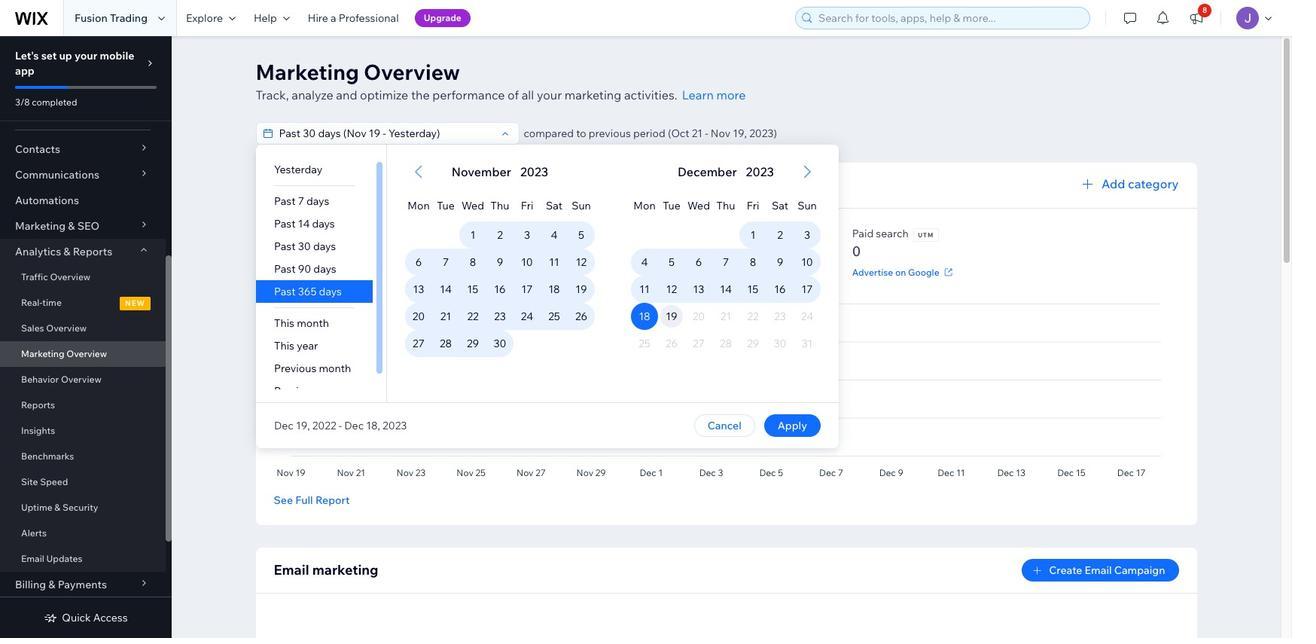 Task type: describe. For each thing, give the bounding box(es) containing it.
marketing overview
[[21, 348, 107, 359]]

campaign
[[1115, 563, 1166, 577]]

upgrade
[[424, 12, 462, 23]]

advertise for search
[[852, 266, 894, 278]]

december
[[678, 164, 737, 179]]

& for billing
[[48, 578, 55, 591]]

2 for 10
[[497, 228, 503, 242]]

row containing 20
[[405, 303, 595, 330]]

social inside organic social 0
[[460, 227, 488, 240]]

previous
[[589, 127, 631, 140]]

site
[[310, 266, 326, 278]]

row containing 11
[[631, 276, 821, 303]]

site
[[21, 476, 38, 487]]

overview for sales overview
[[46, 322, 87, 334]]

advertise on social media link
[[708, 265, 833, 279]]

1 horizontal spatial 8
[[750, 255, 756, 269]]

1 for 7
[[750, 228, 755, 242]]

row group for grid containing december
[[613, 221, 839, 402]]

billing & payments button
[[0, 572, 166, 597]]

20
[[412, 310, 425, 323]]

report
[[316, 493, 350, 507]]

performance
[[433, 87, 505, 102]]

2 horizontal spatial 7
[[723, 255, 729, 269]]

1 vertical spatial marketing
[[592, 227, 642, 240]]

communications button
[[0, 162, 166, 188]]

alerts
[[21, 527, 47, 539]]

nov
[[711, 127, 731, 140]]

a for professional
[[331, 11, 336, 25]]

90
[[298, 262, 311, 276]]

this month
[[274, 316, 329, 330]]

marketing inside marketing overview track, analyze and optimize the performance of all your marketing activities. learn more
[[565, 87, 622, 102]]

create a social post link
[[418, 265, 518, 279]]

1 vertical spatial 30
[[493, 337, 506, 350]]

billing & payments
[[15, 578, 107, 591]]

analytics
[[15, 245, 61, 258]]

reports inside dropdown button
[[73, 245, 112, 258]]

marketing for marketing overview
[[21, 348, 64, 359]]

marketing for marketing overview track, analyze and optimize the performance of all your marketing activities. learn more
[[256, 59, 359, 85]]

explore
[[186, 11, 223, 25]]

mon tue wed thu for 7
[[407, 199, 509, 212]]

1 horizontal spatial -
[[705, 127, 709, 140]]

benchmarks
[[21, 450, 74, 462]]

hire a professional link
[[299, 0, 408, 36]]

new
[[125, 298, 145, 308]]

sessions by traffic category
[[274, 178, 435, 193]]

1 10 from the left
[[521, 255, 533, 269]]

traffic
[[345, 178, 380, 193]]

3/8 completed
[[15, 96, 77, 108]]

organic for organic search 0
[[274, 227, 313, 240]]

advertise on social media
[[708, 266, 817, 278]]

traffic overview
[[21, 271, 91, 282]]

27
[[413, 337, 424, 350]]

1 vertical spatial reports
[[21, 399, 55, 411]]

2022
[[312, 419, 336, 432]]

0 vertical spatial 21
[[692, 127, 703, 140]]

1 horizontal spatial 19,
[[733, 127, 747, 140]]

wed for 6
[[687, 199, 710, 212]]

2 16 from the left
[[774, 282, 786, 296]]

overview for marketing overview
[[66, 348, 107, 359]]

1 horizontal spatial 7
[[443, 255, 449, 269]]

utm for paid social
[[769, 231, 785, 239]]

year for previous year
[[319, 384, 340, 398]]

updates
[[46, 553, 82, 564]]

see full report button
[[274, 493, 350, 507]]

paid social
[[708, 227, 760, 240]]

learn more link
[[682, 86, 746, 104]]

analyze
[[292, 87, 334, 102]]

overview for marketing overview track, analyze and optimize the performance of all your marketing activities. learn more
[[364, 59, 460, 85]]

automations
[[15, 194, 79, 207]]

past 7 days
[[274, 194, 329, 208]]

speed
[[40, 476, 68, 487]]

1 for 9
[[470, 228, 475, 242]]

uptime & security
[[21, 502, 98, 513]]

0 vertical spatial 11
[[549, 255, 559, 269]]

time
[[42, 297, 62, 308]]

manage site seo link
[[274, 265, 363, 279]]

marketing overview link
[[0, 341, 166, 367]]

paid search
[[852, 227, 909, 240]]

this for this year
[[274, 339, 294, 353]]

0 horizontal spatial category
[[383, 178, 435, 193]]

& for analytics
[[64, 245, 70, 258]]

1 vertical spatial 19,
[[296, 419, 310, 432]]

marketing & seo button
[[0, 213, 166, 239]]

list box containing yesterday
[[256, 158, 386, 402]]

quick access button
[[44, 611, 128, 625]]

manage
[[274, 266, 308, 278]]

365
[[298, 285, 316, 298]]

by
[[328, 178, 342, 193]]

row containing 27
[[405, 330, 595, 357]]

sessions
[[274, 178, 325, 193]]

mon for 6
[[407, 199, 430, 212]]

a for social
[[449, 266, 454, 278]]

create for create a social post
[[418, 266, 447, 278]]

category inside button
[[1128, 176, 1179, 191]]

1 vertical spatial 12
[[666, 282, 677, 296]]

media
[[790, 266, 817, 278]]

past 14 days
[[274, 217, 335, 231]]

2 10 from the left
[[801, 255, 813, 269]]

this year
[[274, 339, 318, 353]]

8 inside 8 button
[[1203, 5, 1208, 15]]

1 dec from the left
[[274, 419, 293, 432]]

contacts button
[[0, 136, 166, 162]]

paid for paid social
[[708, 227, 729, 240]]

sun for 10
[[797, 199, 817, 212]]

all
[[522, 87, 534, 102]]

cancel button
[[694, 414, 755, 437]]

4 inside row
[[641, 255, 648, 269]]

marketing for marketing & seo
[[15, 219, 66, 233]]

sales overview
[[21, 322, 87, 334]]

on for paid social
[[751, 266, 762, 278]]

advertise on google link
[[852, 265, 956, 279]]

0 vertical spatial 19
[[575, 282, 587, 296]]

2 13 from the left
[[693, 282, 704, 296]]

compared
[[524, 127, 574, 140]]

optimize
[[360, 87, 409, 102]]

3 0 from the left
[[708, 243, 716, 260]]

organic social 0
[[418, 227, 488, 260]]

an
[[594, 266, 604, 278]]

full
[[295, 493, 313, 507]]

2 dec from the left
[[344, 419, 364, 432]]

create for create an email campaign
[[563, 266, 592, 278]]

more
[[717, 87, 746, 102]]

fri for 10
[[521, 199, 533, 212]]

days for past 14 days
[[312, 217, 335, 231]]

1 horizontal spatial email marketing
[[563, 227, 642, 240]]

5 inside row
[[669, 255, 675, 269]]

fri for 8
[[747, 199, 759, 212]]

security
[[62, 502, 98, 513]]

learn
[[682, 87, 714, 102]]

1 17 from the left
[[521, 282, 533, 296]]

0 horizontal spatial 5
[[578, 228, 584, 242]]

create an email campaign link
[[563, 265, 689, 279]]

grid containing november
[[387, 145, 613, 402]]

days for past 90 days
[[313, 262, 336, 276]]

quick access
[[62, 611, 128, 625]]

mobile
[[100, 49, 134, 63]]

tue for 7
[[437, 199, 454, 212]]

1 horizontal spatial 14
[[440, 282, 451, 296]]

alert containing december
[[673, 163, 778, 181]]

advertise for social
[[708, 266, 749, 278]]

3 for 9
[[804, 228, 810, 242]]

behavior overview link
[[0, 367, 166, 392]]

0 inside organic social 0
[[418, 243, 427, 260]]

up
[[59, 49, 72, 63]]

see
[[274, 493, 293, 507]]

past 90 days
[[274, 262, 336, 276]]

3/8
[[15, 96, 30, 108]]

2023 for november
[[520, 164, 548, 179]]

overview for traffic overview
[[50, 271, 91, 282]]

marketing overview track, analyze and optimize the performance of all your marketing activities. learn more
[[256, 59, 746, 102]]

0 horizontal spatial 21
[[440, 310, 451, 323]]

18 inside 'monday, december 18, 2023' cell
[[639, 310, 650, 323]]

26
[[575, 310, 587, 323]]

2 horizontal spatial 14
[[720, 282, 732, 296]]

search for paid search
[[876, 227, 909, 240]]

manage site seo
[[274, 266, 347, 278]]

fusion trading
[[75, 11, 148, 25]]

2 15 from the left
[[747, 282, 758, 296]]

reports link
[[0, 392, 166, 418]]



Task type: locate. For each thing, give the bounding box(es) containing it.
create for create email campaign
[[1050, 563, 1083, 577]]

search inside the organic search 0
[[316, 227, 348, 240]]

to
[[576, 127, 587, 140]]

1 horizontal spatial 5
[[669, 255, 675, 269]]

insights
[[21, 425, 55, 436]]

1 fri from the left
[[521, 199, 533, 212]]

yesterday
[[274, 163, 322, 176]]

2 vertical spatial marketing
[[21, 348, 64, 359]]

1 grid from the left
[[387, 145, 613, 402]]

14 up past 30 days
[[298, 217, 309, 231]]

add
[[1102, 176, 1126, 191]]

thu down november
[[490, 199, 509, 212]]

Search for tools, apps, help & more... field
[[814, 8, 1086, 29]]

0 vertical spatial seo
[[77, 219, 100, 233]]

email down alerts
[[21, 553, 44, 564]]

1 thu from the left
[[490, 199, 509, 212]]

year up previous month at the bottom left
[[297, 339, 318, 353]]

mon tue wed thu for 5
[[633, 199, 735, 212]]

1 search from the left
[[316, 227, 348, 240]]

2 sun from the left
[[797, 199, 817, 212]]

days right 90
[[313, 262, 336, 276]]

1 horizontal spatial advertise
[[852, 266, 894, 278]]

1 horizontal spatial organic
[[418, 227, 458, 240]]

1 vertical spatial -
[[338, 419, 342, 432]]

sat for 11
[[546, 199, 562, 212]]

1 horizontal spatial sat
[[772, 199, 788, 212]]

marketing
[[565, 87, 622, 102], [592, 227, 642, 240], [312, 561, 379, 579]]

22
[[467, 310, 478, 323]]

2 alert from the left
[[673, 163, 778, 181]]

0 horizontal spatial paid
[[708, 227, 729, 240]]

analytics & reports button
[[0, 239, 166, 264]]

14
[[298, 217, 309, 231], [440, 282, 451, 296], [720, 282, 732, 296]]

alert down nov
[[673, 163, 778, 181]]

1 horizontal spatial create
[[563, 266, 592, 278]]

fusion
[[75, 11, 108, 25]]

your inside let's set up your mobile app
[[75, 49, 97, 63]]

1 utm from the left
[[769, 231, 785, 239]]

your right up in the left top of the page
[[75, 49, 97, 63]]

2023 down 2023)
[[746, 164, 774, 179]]

reports up traffic overview link
[[73, 245, 112, 258]]

5 past from the top
[[274, 285, 295, 298]]

wed down december in the right of the page
[[687, 199, 710, 212]]

2 1 from the left
[[750, 228, 755, 242]]

1 horizontal spatial 12
[[666, 282, 677, 296]]

1 15 from the left
[[467, 282, 478, 296]]

marketing down report
[[312, 561, 379, 579]]

track,
[[256, 87, 289, 102]]

category right traffic
[[383, 178, 435, 193]]

0 horizontal spatial email marketing
[[274, 561, 379, 579]]

past down past 7 days
[[274, 217, 295, 231]]

past left 90
[[274, 262, 295, 276]]

0 horizontal spatial wed
[[461, 199, 484, 212]]

3 for 11
[[524, 228, 530, 242]]

2 mon tue wed thu from the left
[[633, 199, 735, 212]]

9 right organic social 0
[[497, 255, 503, 269]]

paid for paid search
[[852, 227, 874, 240]]

2 organic from the left
[[418, 227, 458, 240]]

days down 'by' in the left of the page
[[306, 194, 329, 208]]

0 horizontal spatial 30
[[298, 240, 311, 253]]

overview inside marketing overview track, analyze and optimize the performance of all your marketing activities. learn more
[[364, 59, 460, 85]]

1 horizontal spatial search
[[876, 227, 909, 240]]

4
[[551, 228, 557, 242], [641, 255, 648, 269]]

1 horizontal spatial utm
[[918, 231, 934, 239]]

insights link
[[0, 418, 166, 444]]

2 past from the top
[[274, 217, 295, 231]]

row containing 4
[[631, 249, 821, 276]]

1 horizontal spatial on
[[896, 266, 906, 278]]

previous for previous month
[[274, 362, 316, 375]]

2 horizontal spatial 8
[[1203, 5, 1208, 15]]

-
[[705, 127, 709, 140], [338, 419, 342, 432]]

past 30 days
[[274, 240, 336, 253]]

organic
[[274, 227, 313, 240], [418, 227, 458, 240]]

& for marketing
[[68, 219, 75, 233]]

grid
[[387, 145, 613, 402], [613, 145, 839, 402]]

& right billing on the bottom
[[48, 578, 55, 591]]

month up previous year
[[319, 362, 351, 375]]

social left 'post'
[[456, 266, 481, 278]]

0 horizontal spatial on
[[751, 266, 762, 278]]

alert
[[447, 163, 553, 181], [673, 163, 778, 181]]

2 row group from the left
[[613, 221, 839, 402]]

past for past 7 days
[[274, 194, 295, 208]]

1 vertical spatial month
[[319, 362, 351, 375]]

3 up media
[[804, 228, 810, 242]]

3 right organic social 0
[[524, 228, 530, 242]]

& for uptime
[[54, 502, 60, 513]]

days for past 7 days
[[306, 194, 329, 208]]

0 horizontal spatial -
[[338, 419, 342, 432]]

1 sun from the left
[[571, 199, 591, 212]]

create left campaign
[[1050, 563, 1083, 577]]

1 horizontal spatial 2023
[[520, 164, 548, 179]]

real-
[[21, 297, 42, 308]]

0 horizontal spatial fri
[[521, 199, 533, 212]]

1 advertise from the left
[[708, 266, 749, 278]]

&
[[68, 219, 75, 233], [64, 245, 70, 258], [54, 502, 60, 513], [48, 578, 55, 591]]

hire a professional
[[308, 11, 399, 25]]

month up this year
[[297, 316, 329, 330]]

& right uptime
[[54, 502, 60, 513]]

your inside marketing overview track, analyze and optimize the performance of all your marketing activities. learn more
[[537, 87, 562, 102]]

on down paid social at top
[[751, 266, 762, 278]]

wed down november
[[461, 199, 484, 212]]

4 0 from the left
[[852, 243, 861, 260]]

alerts link
[[0, 521, 166, 546]]

0 horizontal spatial 9
[[497, 255, 503, 269]]

let's
[[15, 49, 39, 63]]

12 down campaign
[[666, 282, 677, 296]]

site speed
[[21, 476, 68, 487]]

17 down media
[[802, 282, 813, 296]]

12 left the an
[[576, 255, 587, 269]]

3 past from the top
[[274, 240, 295, 253]]

1 horizontal spatial seo
[[328, 266, 347, 278]]

marketing up behavior
[[21, 348, 64, 359]]

dec left 2022
[[274, 419, 293, 432]]

advertise on google
[[852, 266, 940, 278]]

11 down campaign
[[639, 282, 650, 296]]

0 vertical spatial -
[[705, 127, 709, 140]]

6 up 20
[[415, 255, 422, 269]]

0 horizontal spatial 10
[[521, 255, 533, 269]]

2 utm from the left
[[918, 231, 934, 239]]

0 horizontal spatial 14
[[298, 217, 309, 231]]

2 horizontal spatial create
[[1050, 563, 1083, 577]]

thu for 9
[[490, 199, 509, 212]]

compared to previous period (oct 21 - nov 19, 2023)
[[524, 127, 777, 140]]

2 for 8
[[777, 228, 783, 242]]

past for past 90 days
[[274, 262, 295, 276]]

0 horizontal spatial sun
[[571, 199, 591, 212]]

thu
[[490, 199, 509, 212], [716, 199, 735, 212]]

2023
[[520, 164, 548, 179], [746, 164, 774, 179], [382, 419, 407, 432]]

2 mon from the left
[[633, 199, 656, 212]]

this up this year
[[274, 316, 294, 330]]

create inside 'link'
[[563, 266, 592, 278]]

1 vertical spatial 4
[[641, 255, 648, 269]]

advertise down paid social at top
[[708, 266, 749, 278]]

1 vertical spatial year
[[319, 384, 340, 398]]

google
[[909, 266, 940, 278]]

2 up advertise on social media link
[[777, 228, 783, 242]]

0 horizontal spatial 8
[[469, 255, 476, 269]]

0 inside the organic search 0
[[274, 243, 282, 260]]

year for this year
[[297, 339, 318, 353]]

23
[[494, 310, 506, 323]]

0 horizontal spatial 15
[[467, 282, 478, 296]]

behavior
[[21, 374, 59, 385]]

overview
[[364, 59, 460, 85], [50, 271, 91, 282], [46, 322, 87, 334], [66, 348, 107, 359], [61, 374, 102, 385]]

0 horizontal spatial 3
[[524, 228, 530, 242]]

- left nov
[[705, 127, 709, 140]]

1 horizontal spatial 6
[[695, 255, 702, 269]]

payments
[[58, 578, 107, 591]]

thu up paid social at top
[[716, 199, 735, 212]]

wed for 8
[[461, 199, 484, 212]]

sat up advertise on social media link
[[772, 199, 788, 212]]

category
[[1128, 176, 1179, 191], [383, 178, 435, 193]]

create down organic social 0
[[418, 266, 447, 278]]

0 down paid search
[[852, 243, 861, 260]]

30 inside list box
[[298, 240, 311, 253]]

see full report
[[274, 493, 350, 507]]

sun up media
[[797, 199, 817, 212]]

0 vertical spatial marketing
[[565, 87, 622, 102]]

7 inside list box
[[298, 194, 304, 208]]

1 horizontal spatial category
[[1128, 176, 1179, 191]]

1 horizontal spatial mon
[[633, 199, 656, 212]]

sidebar element
[[0, 36, 172, 638]]

1 6 from the left
[[415, 255, 422, 269]]

email inside the sidebar element
[[21, 553, 44, 564]]

marketing up analytics
[[15, 219, 66, 233]]

sun for 12
[[571, 199, 591, 212]]

19 right 'monday, december 18, 2023' cell
[[666, 310, 677, 323]]

0 vertical spatial this
[[274, 316, 294, 330]]

1 wed from the left
[[461, 199, 484, 212]]

sales
[[21, 322, 44, 334]]

a down organic social 0
[[449, 266, 454, 278]]

paid
[[708, 227, 729, 240], [852, 227, 874, 240]]

email left campaign
[[1085, 563, 1112, 577]]

add category
[[1102, 176, 1179, 191]]

month for previous month
[[319, 362, 351, 375]]

5 right email
[[669, 255, 675, 269]]

and
[[336, 87, 357, 102]]

seo inside 'link'
[[328, 266, 347, 278]]

0 up create a social post
[[418, 243, 427, 260]]

0 vertical spatial marketing
[[256, 59, 359, 85]]

tue up organic social 0
[[437, 199, 454, 212]]

& up analytics & reports at the left of the page
[[68, 219, 75, 233]]

row containing 18
[[631, 303, 821, 330]]

1 this from the top
[[274, 316, 294, 330]]

monday, december 18, 2023 cell
[[631, 303, 658, 330]]

of
[[508, 87, 519, 102]]

create an email campaign
[[563, 266, 673, 278]]

15 down create a social post link
[[467, 282, 478, 296]]

15 down advertise on social media
[[747, 282, 758, 296]]

0 horizontal spatial search
[[316, 227, 348, 240]]

2 paid from the left
[[852, 227, 874, 240]]

a
[[331, 11, 336, 25], [449, 266, 454, 278]]

2 search from the left
[[876, 227, 909, 240]]

this
[[274, 316, 294, 330], [274, 339, 294, 353]]

17 up 24
[[521, 282, 533, 296]]

1 on from the left
[[751, 266, 762, 278]]

1 up advertise on social media
[[750, 228, 755, 242]]

1 9 from the left
[[497, 255, 503, 269]]

0 horizontal spatial 2023
[[382, 419, 407, 432]]

period
[[634, 127, 666, 140]]

2 thu from the left
[[716, 199, 735, 212]]

2 advertise from the left
[[852, 266, 894, 278]]

0 horizontal spatial mon tue wed thu
[[407, 199, 509, 212]]

overview down analytics & reports at the left of the page
[[50, 271, 91, 282]]

seo up analytics & reports dropdown button
[[77, 219, 100, 233]]

email up create an email campaign
[[563, 227, 590, 240]]

1 vertical spatial seo
[[328, 266, 347, 278]]

create inside button
[[1050, 563, 1083, 577]]

2 grid from the left
[[613, 145, 839, 402]]

paid up advertise on social media
[[708, 227, 729, 240]]

days for past 365 days
[[319, 285, 342, 298]]

search for organic search 0
[[316, 227, 348, 240]]

11 left the an
[[549, 255, 559, 269]]

0 horizontal spatial organic
[[274, 227, 313, 240]]

0 horizontal spatial thu
[[490, 199, 509, 212]]

0 horizontal spatial 2
[[497, 228, 503, 242]]

1 horizontal spatial reports
[[73, 245, 112, 258]]

1 organic from the left
[[274, 227, 313, 240]]

1 horizontal spatial your
[[537, 87, 562, 102]]

thu for 7
[[716, 199, 735, 212]]

social left media
[[764, 266, 788, 278]]

category right the add
[[1128, 176, 1179, 191]]

1 3 from the left
[[524, 228, 530, 242]]

1 13 from the left
[[413, 282, 424, 296]]

email inside button
[[1085, 563, 1112, 577]]

overview for behavior overview
[[61, 374, 102, 385]]

tue for 5
[[663, 199, 680, 212]]

14 down advertise on social media
[[720, 282, 732, 296]]

1 horizontal spatial 18
[[639, 310, 650, 323]]

organic up create a social post
[[418, 227, 458, 240]]

& down marketing & seo
[[64, 245, 70, 258]]

0 horizontal spatial a
[[331, 11, 336, 25]]

marketing inside popup button
[[15, 219, 66, 233]]

contacts
[[15, 142, 60, 156]]

access
[[93, 611, 128, 625]]

mon tue wed thu down december in the right of the page
[[633, 199, 735, 212]]

1 horizontal spatial 17
[[802, 282, 813, 296]]

0 horizontal spatial utm
[[769, 231, 785, 239]]

1
[[470, 228, 475, 242], [750, 228, 755, 242]]

1 vertical spatial a
[[449, 266, 454, 278]]

1 1 from the left
[[470, 228, 475, 242]]

email
[[606, 266, 629, 278]]

1 horizontal spatial 30
[[493, 337, 506, 350]]

help
[[254, 11, 277, 25]]

app
[[15, 64, 35, 78]]

2 6 from the left
[[695, 255, 702, 269]]

on for paid search
[[896, 266, 906, 278]]

row
[[405, 185, 595, 221], [631, 185, 821, 221], [405, 221, 595, 249], [631, 221, 821, 249], [405, 249, 595, 276], [631, 249, 821, 276], [405, 276, 595, 303], [631, 276, 821, 303], [405, 303, 595, 330], [631, 303, 821, 330], [405, 330, 595, 357], [631, 330, 821, 357], [405, 357, 595, 384]]

14 inside list box
[[298, 217, 309, 231]]

3
[[524, 228, 530, 242], [804, 228, 810, 242]]

social
[[460, 227, 488, 240], [732, 227, 760, 240], [456, 266, 481, 278], [764, 266, 788, 278]]

row containing 13
[[405, 276, 595, 303]]

2 up 'post'
[[497, 228, 503, 242]]

30 down 'past 14 days'
[[298, 240, 311, 253]]

1 row group from the left
[[387, 221, 613, 402]]

1 horizontal spatial 4
[[641, 255, 648, 269]]

14 down create a social post
[[440, 282, 451, 296]]

2 2 from the left
[[777, 228, 783, 242]]

0 vertical spatial 4
[[551, 228, 557, 242]]

1 horizontal spatial year
[[319, 384, 340, 398]]

1 sat from the left
[[546, 199, 562, 212]]

1 horizontal spatial 11
[[639, 282, 650, 296]]

grid containing december
[[613, 145, 839, 402]]

1 alert from the left
[[447, 163, 553, 181]]

this for this month
[[274, 316, 294, 330]]

0 horizontal spatial 18
[[548, 282, 560, 296]]

28
[[440, 337, 452, 350]]

2 3 from the left
[[804, 228, 810, 242]]

1 mon tue wed thu from the left
[[407, 199, 509, 212]]

email updates link
[[0, 546, 166, 572]]

1 16 from the left
[[494, 282, 506, 296]]

2023 right 18, at bottom left
[[382, 419, 407, 432]]

1 horizontal spatial paid
[[852, 227, 874, 240]]

create left the an
[[563, 266, 592, 278]]

1 horizontal spatial tue
[[663, 199, 680, 212]]

1 0 from the left
[[274, 243, 282, 260]]

previous for previous year
[[274, 384, 316, 398]]

alert down the compared
[[447, 163, 553, 181]]

sales overview link
[[0, 316, 166, 341]]

sun down the to
[[571, 199, 591, 212]]

1 up create a social post link
[[470, 228, 475, 242]]

& inside dropdown button
[[64, 245, 70, 258]]

2 tue from the left
[[663, 199, 680, 212]]

1 vertical spatial 19
[[666, 310, 677, 323]]

19 up 26
[[575, 282, 587, 296]]

past
[[274, 194, 295, 208], [274, 217, 295, 231], [274, 240, 295, 253], [274, 262, 295, 276], [274, 285, 295, 298]]

2 vertical spatial marketing
[[312, 561, 379, 579]]

month for this month
[[297, 316, 329, 330]]

organic search 0
[[274, 227, 348, 260]]

mon tue wed thu up organic social 0
[[407, 199, 509, 212]]

real-time
[[21, 297, 62, 308]]

2 sat from the left
[[772, 199, 788, 212]]

dec 19, 2022 - dec 18, 2023
[[274, 419, 407, 432]]

0 horizontal spatial 1
[[470, 228, 475, 242]]

2 9 from the left
[[777, 255, 783, 269]]

seo for marketing & seo
[[77, 219, 100, 233]]

0 down paid social at top
[[708, 243, 716, 260]]

advertise down paid search
[[852, 266, 894, 278]]

past for past 14 days
[[274, 217, 295, 231]]

organic inside organic social 0
[[418, 227, 458, 240]]

row containing 6
[[405, 249, 595, 276]]

this down this month
[[274, 339, 294, 353]]

0 horizontal spatial 19,
[[296, 419, 310, 432]]

0 up the manage
[[274, 243, 282, 260]]

paid up advertise on google
[[852, 227, 874, 240]]

marketing up analyze
[[256, 59, 359, 85]]

0 horizontal spatial dec
[[274, 419, 293, 432]]

row group
[[387, 221, 613, 402], [613, 221, 839, 402]]

1 mon from the left
[[407, 199, 430, 212]]

2 fri from the left
[[747, 199, 759, 212]]

1 horizontal spatial 2
[[777, 228, 783, 242]]

13
[[413, 282, 424, 296], [693, 282, 704, 296]]

0 horizontal spatial alert
[[447, 163, 553, 181]]

16 down advertise on social media link
[[774, 282, 786, 296]]

2 on from the left
[[896, 266, 906, 278]]

overview inside "link"
[[46, 322, 87, 334]]

0 horizontal spatial 4
[[551, 228, 557, 242]]

sun
[[571, 199, 591, 212], [797, 199, 817, 212]]

0
[[274, 243, 282, 260], [418, 243, 427, 260], [708, 243, 716, 260], [852, 243, 861, 260]]

0 vertical spatial month
[[297, 316, 329, 330]]

1 vertical spatial 11
[[639, 282, 650, 296]]

search
[[316, 227, 348, 240], [876, 227, 909, 240]]

on
[[751, 266, 762, 278], [896, 266, 906, 278]]

2 this from the top
[[274, 339, 294, 353]]

25
[[548, 310, 560, 323]]

seo for manage site seo
[[328, 266, 347, 278]]

2 0 from the left
[[418, 243, 427, 260]]

reports up insights
[[21, 399, 55, 411]]

1 vertical spatial email marketing
[[274, 561, 379, 579]]

upgrade button
[[415, 9, 471, 27]]

1 horizontal spatial 15
[[747, 282, 758, 296]]

6 right campaign
[[695, 255, 702, 269]]

sat for 9
[[772, 199, 788, 212]]

1 past from the top
[[274, 194, 295, 208]]

0 horizontal spatial 17
[[521, 282, 533, 296]]

1 tue from the left
[[437, 199, 454, 212]]

email marketing
[[563, 227, 642, 240], [274, 561, 379, 579]]

alert containing november
[[447, 163, 553, 181]]

0 horizontal spatial 12
[[576, 255, 587, 269]]

traffic overview link
[[0, 264, 166, 290]]

None field
[[275, 123, 496, 144]]

on left google
[[896, 266, 906, 278]]

0 vertical spatial reports
[[73, 245, 112, 258]]

previous down this year
[[274, 362, 316, 375]]

marketing inside marketing overview track, analyze and optimize the performance of all your marketing activities. learn more
[[256, 59, 359, 85]]

1 vertical spatial marketing
[[15, 219, 66, 233]]

2 wed from the left
[[687, 199, 710, 212]]

2 previous from the top
[[274, 384, 316, 398]]

past for past 365 days
[[274, 285, 295, 298]]

completed
[[32, 96, 77, 108]]

19, left 2022
[[296, 419, 310, 432]]

past down the manage
[[274, 285, 295, 298]]

overview up marketing overview
[[46, 322, 87, 334]]

0 vertical spatial previous
[[274, 362, 316, 375]]

days down manage site seo 'link'
[[319, 285, 342, 298]]

days for past 30 days
[[313, 240, 336, 253]]

list box
[[256, 158, 386, 402]]

past for past 30 days
[[274, 240, 295, 253]]

0 vertical spatial 19,
[[733, 127, 747, 140]]

mon for 4
[[633, 199, 656, 212]]

2023 for december
[[746, 164, 774, 179]]

19,
[[733, 127, 747, 140], [296, 419, 310, 432]]

social up advertise on social media
[[732, 227, 760, 240]]

0 horizontal spatial 11
[[549, 255, 559, 269]]

marketing up email
[[592, 227, 642, 240]]

1 2 from the left
[[497, 228, 503, 242]]

overview down marketing overview link
[[61, 374, 102, 385]]

17
[[521, 282, 533, 296], [802, 282, 813, 296]]

fri
[[521, 199, 533, 212], [747, 199, 759, 212]]

1 horizontal spatial wed
[[687, 199, 710, 212]]

2 17 from the left
[[802, 282, 813, 296]]

utm
[[769, 231, 785, 239], [918, 231, 934, 239]]

15
[[467, 282, 478, 296], [747, 282, 758, 296]]

automations link
[[0, 188, 166, 213]]

seo inside popup button
[[77, 219, 100, 233]]

marketing up the to
[[565, 87, 622, 102]]

tue
[[437, 199, 454, 212], [663, 199, 680, 212]]

utm for paid search
[[918, 231, 934, 239]]

1 horizontal spatial dec
[[344, 419, 364, 432]]

organic inside the organic search 0
[[274, 227, 313, 240]]

18
[[548, 282, 560, 296], [639, 310, 650, 323]]

1 previous from the top
[[274, 362, 316, 375]]

0 horizontal spatial year
[[297, 339, 318, 353]]

0 vertical spatial email marketing
[[563, 227, 642, 240]]

0 horizontal spatial sat
[[546, 199, 562, 212]]

0 vertical spatial 12
[[576, 255, 587, 269]]

marketing & seo
[[15, 219, 100, 233]]

organic for organic social 0
[[418, 227, 458, 240]]

add category button
[[1080, 175, 1179, 193]]

0 horizontal spatial seo
[[77, 219, 100, 233]]

1 paid from the left
[[708, 227, 729, 240]]

row group for grid containing november
[[387, 221, 613, 402]]

email marketing up the an
[[563, 227, 642, 240]]

sat
[[546, 199, 562, 212], [772, 199, 788, 212]]

email down see
[[274, 561, 309, 579]]

2 horizontal spatial 2023
[[746, 164, 774, 179]]

create a social post
[[418, 266, 502, 278]]

year
[[297, 339, 318, 353], [319, 384, 340, 398]]

0 horizontal spatial 7
[[298, 194, 304, 208]]

1 horizontal spatial 10
[[801, 255, 813, 269]]

7 down sessions
[[298, 194, 304, 208]]

8 button
[[1180, 0, 1214, 36]]

2023 down the compared
[[520, 164, 548, 179]]

1 horizontal spatial alert
[[673, 163, 778, 181]]

mon up campaign
[[633, 199, 656, 212]]

4 past from the top
[[274, 262, 295, 276]]

19, right nov
[[733, 127, 747, 140]]



Task type: vqa. For each thing, say whether or not it's contained in the screenshot.
link corresponding to One-time payment
no



